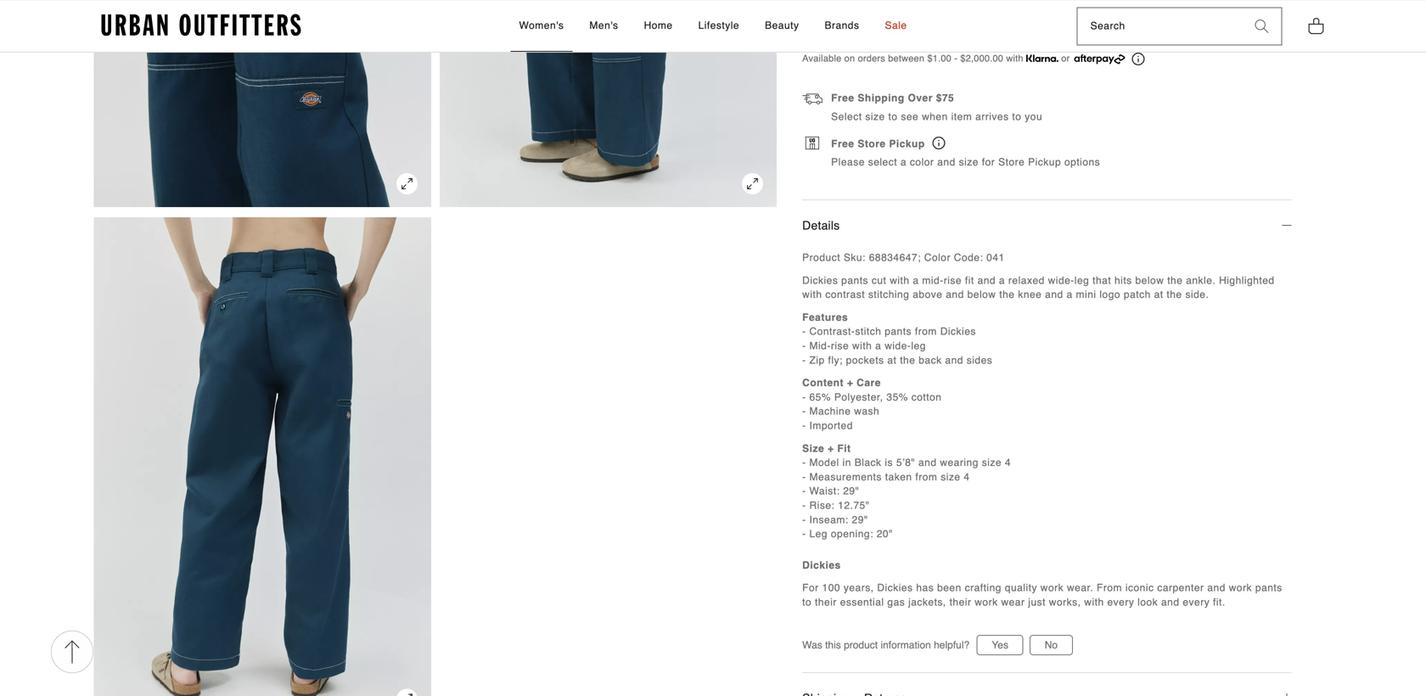 Task type: locate. For each thing, give the bounding box(es) containing it.
gas
[[888, 597, 906, 609]]

1 vertical spatial leg
[[912, 340, 927, 352]]

when
[[922, 111, 949, 123]]

women's
[[519, 19, 564, 31]]

1 horizontal spatial every
[[1183, 597, 1211, 609]]

knee
[[1019, 289, 1042, 301]]

stitch
[[856, 326, 882, 338]]

1 horizontal spatial +
[[848, 377, 854, 389]]

1 vertical spatial from
[[916, 471, 938, 483]]

1 vertical spatial pants
[[885, 326, 912, 338]]

0 vertical spatial pickup
[[890, 138, 926, 150]]

no button
[[1030, 636, 1073, 656]]

0 horizontal spatial leg
[[912, 340, 927, 352]]

product
[[803, 252, 841, 264]]

black
[[855, 457, 882, 469]]

dickies seamed trouser pant #4 image
[[94, 217, 431, 696]]

for
[[803, 582, 819, 594]]

size
[[803, 443, 825, 455]]

65%
[[810, 392, 832, 403]]

1 vertical spatial rise
[[831, 340, 850, 352]]

12.75"
[[838, 500, 870, 512]]

the left side.
[[1167, 289, 1183, 301]]

sale link
[[877, 1, 916, 52]]

dickies seamed trouser pant #2 image
[[94, 0, 431, 207]]

free inside free shipping over $75 select size to see when item arrives to you
[[832, 92, 855, 104]]

beauty link
[[757, 1, 808, 52]]

item
[[952, 111, 973, 123]]

with inside "features - contrast-stitch pants from dickies - mid-rise with a wide-leg - zip fly; pockets at the back and sides"
[[853, 340, 873, 352]]

fit
[[966, 275, 975, 287]]

beauty
[[765, 19, 800, 31]]

the inside "features - contrast-stitch pants from dickies - mid-rise with a wide-leg - zip fly; pockets at the back and sides"
[[901, 355, 916, 366]]

list
[[866, 22, 883, 34]]

to left see
[[889, 111, 898, 123]]

every down carpenter
[[1183, 597, 1211, 609]]

0 horizontal spatial below
[[968, 289, 997, 301]]

a down stitch
[[876, 340, 882, 352]]

to down for
[[803, 597, 812, 609]]

rise up fly;
[[831, 340, 850, 352]]

select
[[869, 156, 898, 168]]

the
[[1168, 275, 1183, 287], [1000, 289, 1015, 301], [1167, 289, 1183, 301], [901, 355, 916, 366]]

from inside size + fit - model in black is 5'8" and wearing size 4 - measurements taken from size 4 - waist: 29" - rise: 12.75" - inseam: 29" - leg opening: 20"
[[916, 471, 938, 483]]

and
[[938, 156, 956, 168], [978, 275, 996, 287], [946, 289, 965, 301], [1046, 289, 1064, 301], [946, 355, 964, 366], [919, 457, 937, 469], [1208, 582, 1226, 594], [1162, 597, 1180, 609]]

for 100 years, dickies has been crafting quality work wear. from iconic carpenter and work pants to their essential gas jackets, their work wear just works, with every look and every fit.
[[803, 582, 1283, 609]]

+ for content
[[848, 377, 854, 389]]

yes button
[[977, 636, 1024, 656]]

0 horizontal spatial every
[[1108, 597, 1135, 609]]

years,
[[844, 582, 874, 594]]

the left back
[[901, 355, 916, 366]]

+ inside size + fit - model in black is 5'8" and wearing size 4 - measurements taken from size 4 - waist: 29" - rise: 12.75" - inseam: 29" - leg opening: 20"
[[828, 443, 835, 455]]

1 vertical spatial 29"
[[852, 514, 869, 526]]

works,
[[1050, 597, 1082, 609]]

size right the wearing on the bottom right
[[982, 457, 1002, 469]]

their down "been"
[[950, 597, 972, 609]]

code:
[[955, 252, 984, 264]]

4
[[1006, 457, 1012, 469], [964, 471, 970, 483]]

1 horizontal spatial leg
[[1075, 275, 1090, 287]]

1 horizontal spatial at
[[1155, 289, 1164, 301]]

0 vertical spatial leg
[[1075, 275, 1090, 287]]

information
[[881, 640, 932, 652]]

0 vertical spatial wide-
[[1049, 275, 1075, 287]]

or button
[[1027, 51, 1146, 66]]

a left the color
[[901, 156, 907, 168]]

with up pockets
[[853, 340, 873, 352]]

every
[[1108, 597, 1135, 609], [1183, 597, 1211, 609]]

$2,000.00
[[961, 53, 1004, 64]]

+ inside content + care - 65% polyester, 35% cotton - machine wash - imported
[[848, 377, 854, 389]]

0 horizontal spatial wide-
[[885, 340, 912, 352]]

29" down 12.75"
[[852, 514, 869, 526]]

details button
[[803, 200, 1292, 251]]

1 horizontal spatial pickup
[[1029, 156, 1062, 168]]

dickies up the gas on the right bottom of the page
[[878, 582, 914, 594]]

work right carpenter
[[1230, 582, 1253, 594]]

essential
[[841, 597, 885, 609]]

2 vertical spatial pants
[[1256, 582, 1283, 594]]

look
[[1138, 597, 1159, 609]]

-
[[955, 53, 958, 64], [803, 326, 807, 338], [803, 340, 807, 352], [803, 355, 807, 366], [803, 392, 807, 403], [803, 406, 807, 418], [803, 420, 807, 432], [803, 457, 807, 469], [803, 471, 807, 483], [803, 486, 807, 498], [803, 500, 807, 512], [803, 514, 807, 526], [803, 528, 807, 540]]

and up fit.
[[1208, 582, 1226, 594]]

rise
[[944, 275, 962, 287], [831, 340, 850, 352]]

None search field
[[1078, 8, 1243, 44]]

work down crafting
[[975, 597, 999, 609]]

with up features on the right of page
[[803, 289, 823, 301]]

1 horizontal spatial rise
[[944, 275, 962, 287]]

1 horizontal spatial wide-
[[1049, 275, 1075, 287]]

mid-
[[810, 340, 831, 352]]

pickup up the color
[[890, 138, 926, 150]]

at right patch
[[1155, 289, 1164, 301]]

2 their from the left
[[950, 597, 972, 609]]

+ left fit
[[828, 443, 835, 455]]

features - contrast-stitch pants from dickies - mid-rise with a wide-leg - zip fly; pockets at the back and sides
[[803, 312, 993, 366]]

4 down the wearing on the bottom right
[[964, 471, 970, 483]]

1 vertical spatial +
[[828, 443, 835, 455]]

1 vertical spatial wide-
[[885, 340, 912, 352]]

and inside "features - contrast-stitch pants from dickies - mid-rise with a wide-leg - zip fly; pockets at the back and sides"
[[946, 355, 964, 366]]

below
[[1136, 275, 1165, 287], [968, 289, 997, 301]]

and right 5'8"
[[919, 457, 937, 469]]

2 free from the top
[[832, 138, 855, 150]]

1 vertical spatial below
[[968, 289, 997, 301]]

0 vertical spatial 4
[[1006, 457, 1012, 469]]

0 horizontal spatial store
[[858, 138, 886, 150]]

store pickup image
[[806, 137, 820, 150], [806, 137, 820, 150]]

0 horizontal spatial pants
[[842, 275, 869, 287]]

2 horizontal spatial pants
[[1256, 582, 1283, 594]]

0 vertical spatial +
[[848, 377, 854, 389]]

leg up back
[[912, 340, 927, 352]]

been
[[938, 582, 962, 594]]

please
[[832, 156, 865, 168]]

zip
[[810, 355, 825, 366]]

size down 'shipping'
[[866, 111, 886, 123]]

cotton
[[912, 392, 942, 403]]

mini
[[1077, 289, 1097, 301]]

store
[[858, 138, 886, 150], [999, 156, 1025, 168]]

a inside "features - contrast-stitch pants from dickies - mid-rise with a wide-leg - zip fly; pockets at the back and sides"
[[876, 340, 882, 352]]

0 vertical spatial pants
[[842, 275, 869, 287]]

1 horizontal spatial their
[[950, 597, 972, 609]]

dickies up 100
[[803, 560, 841, 572]]

rise inside "features - contrast-stitch pants from dickies - mid-rise with a wide-leg - zip fly; pockets at the back and sides"
[[831, 340, 850, 352]]

contrast
[[826, 289, 866, 301]]

from right taken
[[916, 471, 938, 483]]

at inside "features - contrast-stitch pants from dickies - mid-rise with a wide-leg - zip fly; pockets at the back and sides"
[[888, 355, 897, 366]]

pants inside dickies pants cut with a mid-rise fit and a relaxed wide-leg that hits below the ankle. highlighted with contrast stitching above and below the knee and a mini logo patch at the side.
[[842, 275, 869, 287]]

store right for
[[999, 156, 1025, 168]]

on
[[845, 53, 856, 64]]

29"
[[844, 486, 860, 498], [852, 514, 869, 526]]

work up works,
[[1041, 582, 1064, 594]]

with up stitching
[[890, 275, 910, 287]]

0 horizontal spatial 4
[[964, 471, 970, 483]]

from up back
[[916, 326, 938, 338]]

1 vertical spatial at
[[888, 355, 897, 366]]

at
[[1155, 289, 1164, 301], [888, 355, 897, 366]]

+ up polyester,
[[848, 377, 854, 389]]

0 vertical spatial free
[[832, 92, 855, 104]]

their down 100
[[815, 597, 837, 609]]

4 right the wearing on the bottom right
[[1006, 457, 1012, 469]]

free up 'select'
[[832, 92, 855, 104]]

100
[[823, 582, 841, 594]]

women's link
[[511, 1, 573, 52]]

with down wear.
[[1085, 597, 1105, 609]]

2 every from the left
[[1183, 597, 1211, 609]]

wide-
[[1049, 275, 1075, 287], [885, 340, 912, 352]]

a left mid-
[[913, 275, 920, 287]]

1 horizontal spatial pants
[[885, 326, 912, 338]]

and right "fit"
[[978, 275, 996, 287]]

dickies inside "features - contrast-stitch pants from dickies - mid-rise with a wide-leg - zip fly; pockets at the back and sides"
[[941, 326, 977, 338]]

between
[[889, 53, 925, 64]]

fit.
[[1214, 597, 1226, 609]]

0 vertical spatial from
[[916, 326, 938, 338]]

1 vertical spatial pickup
[[1029, 156, 1062, 168]]

leg
[[810, 528, 828, 540]]

20"
[[877, 528, 893, 540]]

2 horizontal spatial work
[[1230, 582, 1253, 594]]

size left for
[[959, 156, 979, 168]]

content
[[803, 377, 844, 389]]

add to wish list button
[[803, 22, 883, 34]]

free up 'please'
[[832, 138, 855, 150]]

zoom in image for dickies seamed trouser pant #4 image
[[397, 689, 418, 696]]

brands
[[825, 19, 860, 31]]

iconic
[[1126, 582, 1155, 594]]

0 horizontal spatial at
[[888, 355, 897, 366]]

urban outfitters image
[[101, 14, 301, 36]]

0 horizontal spatial their
[[815, 597, 837, 609]]

fly;
[[829, 355, 843, 366]]

in
[[843, 457, 852, 469]]

is
[[885, 457, 894, 469]]

every down from
[[1108, 597, 1135, 609]]

lifestyle
[[699, 19, 740, 31]]

at right pockets
[[888, 355, 897, 366]]

0 vertical spatial rise
[[944, 275, 962, 287]]

fit
[[838, 443, 852, 455]]

and right knee at the top of the page
[[1046, 289, 1064, 301]]

$1.00
[[928, 53, 952, 64]]

0 vertical spatial below
[[1136, 275, 1165, 287]]

men's link
[[581, 1, 627, 52]]

pickup left options
[[1029, 156, 1062, 168]]

free for free store pickup
[[832, 138, 855, 150]]

041
[[987, 252, 1005, 264]]

dickies down product
[[803, 275, 839, 287]]

1 free from the top
[[832, 92, 855, 104]]

1 vertical spatial store
[[999, 156, 1025, 168]]

zoom in image
[[397, 173, 418, 195], [743, 173, 764, 195], [397, 689, 418, 696]]

0 vertical spatial at
[[1155, 289, 1164, 301]]

0 vertical spatial 29"
[[844, 486, 860, 498]]

size + fit - model in black is 5'8" and wearing size 4 - measurements taken from size 4 - waist: 29" - rise: 12.75" - inseam: 29" - leg opening: 20"
[[803, 443, 1012, 540]]

rise left "fit"
[[944, 275, 962, 287]]

with left klarna icon
[[1007, 53, 1024, 64]]

0 horizontal spatial rise
[[831, 340, 850, 352]]

above
[[913, 289, 943, 301]]

1 vertical spatial free
[[832, 138, 855, 150]]

options
[[1065, 156, 1101, 168]]

dickies inside for 100 years, dickies has been crafting quality work wear. from iconic carpenter and work pants to their essential gas jackets, their work wear just works, with every look and every fit.
[[878, 582, 914, 594]]

dickies up sides
[[941, 326, 977, 338]]

and right back
[[946, 355, 964, 366]]

see
[[902, 111, 919, 123]]

29" up 12.75"
[[844, 486, 860, 498]]

with
[[1007, 53, 1024, 64], [890, 275, 910, 287], [803, 289, 823, 301], [853, 340, 873, 352], [1085, 597, 1105, 609]]

men's
[[590, 19, 619, 31]]

store up select
[[858, 138, 886, 150]]

leg inside dickies pants cut with a mid-rise fit and a relaxed wide-leg that hits below the ankle. highlighted with contrast stitching above and below the knee and a mini logo patch at the side.
[[1075, 275, 1090, 287]]

0 horizontal spatial +
[[828, 443, 835, 455]]

cut
[[872, 275, 887, 287]]

below down "fit"
[[968, 289, 997, 301]]

leg up mini
[[1075, 275, 1090, 287]]

color
[[910, 156, 935, 168]]

store pickup image
[[933, 137, 946, 150]]

klarna image
[[1027, 55, 1059, 62]]

free shipping over $75 select size to see when item arrives to you
[[832, 92, 1043, 123]]

their
[[815, 597, 837, 609], [950, 597, 972, 609]]

contrast-
[[810, 326, 856, 338]]

below up patch
[[1136, 275, 1165, 287]]



Task type: describe. For each thing, give the bounding box(es) containing it.
dickies seamed trouser pant #3 image
[[440, 0, 777, 207]]

to left you
[[1013, 111, 1022, 123]]

or
[[1062, 53, 1071, 64]]

5'8"
[[897, 457, 916, 469]]

1 their from the left
[[815, 597, 837, 609]]

a down '041'
[[1000, 275, 1006, 287]]

over
[[908, 92, 933, 104]]

the left ankle.
[[1168, 275, 1183, 287]]

wear
[[1002, 597, 1026, 609]]

brands link
[[817, 1, 868, 52]]

no
[[1045, 640, 1058, 652]]

add to wish list
[[803, 22, 883, 34]]

crafting
[[965, 582, 1002, 594]]

pants inside for 100 years, dickies has been crafting quality work wear. from iconic carpenter and work pants to their essential gas jackets, their work wear just works, with every look and every fit.
[[1256, 582, 1283, 594]]

0 horizontal spatial pickup
[[890, 138, 926, 150]]

product sku: 68834647; color code: 041
[[803, 252, 1005, 264]]

1 every from the left
[[1108, 597, 1135, 609]]

lifestyle link
[[690, 1, 748, 52]]

my shopping bag image
[[1308, 16, 1325, 35]]

search image
[[1256, 19, 1269, 33]]

waist:
[[810, 486, 840, 498]]

0 horizontal spatial work
[[975, 597, 999, 609]]

and inside size + fit - model in black is 5'8" and wearing size 4 - measurements taken from size 4 - waist: 29" - rise: 12.75" - inseam: 29" - leg opening: 20"
[[919, 457, 937, 469]]

afterpay image
[[1075, 54, 1126, 64]]

shipping options image
[[803, 92, 823, 112]]

1 horizontal spatial store
[[999, 156, 1025, 168]]

size down the wearing on the bottom right
[[941, 471, 961, 483]]

wide- inside "features - contrast-stitch pants from dickies - mid-rise with a wide-leg - zip fly; pockets at the back and sides"
[[885, 340, 912, 352]]

and right above at the right top of the page
[[946, 289, 965, 301]]

select
[[832, 111, 863, 123]]

a left mini
[[1067, 289, 1073, 301]]

was
[[803, 640, 823, 652]]

yes
[[992, 640, 1009, 652]]

just
[[1029, 597, 1046, 609]]

to inside for 100 years, dickies has been crafting quality work wear. from iconic carpenter and work pants to their essential gas jackets, their work wear just works, with every look and every fit.
[[803, 597, 812, 609]]

this
[[826, 640, 842, 652]]

care
[[857, 377, 882, 389]]

sale
[[885, 19, 908, 31]]

from
[[1097, 582, 1123, 594]]

available on orders between $1.00 - $2,000.00 with
[[803, 53, 1027, 64]]

has
[[917, 582, 935, 594]]

ankle.
[[1187, 275, 1216, 287]]

0 vertical spatial store
[[858, 138, 886, 150]]

that
[[1093, 275, 1112, 287]]

inseam:
[[810, 514, 849, 526]]

patch
[[1124, 289, 1152, 301]]

back
[[919, 355, 942, 366]]

from inside "features - contrast-stitch pants from dickies - mid-rise with a wide-leg - zip fly; pockets at the back and sides"
[[916, 326, 938, 338]]

stitching
[[869, 289, 910, 301]]

available
[[803, 53, 842, 64]]

imported
[[810, 420, 854, 432]]

and down carpenter
[[1162, 597, 1180, 609]]

leg inside "features - contrast-stitch pants from dickies - mid-rise with a wide-leg - zip fly; pockets at the back and sides"
[[912, 340, 927, 352]]

and down store pickup image
[[938, 156, 956, 168]]

Search text field
[[1078, 8, 1243, 44]]

you
[[1025, 111, 1043, 123]]

1 vertical spatial 4
[[964, 471, 970, 483]]

$75
[[937, 92, 955, 104]]

logo
[[1100, 289, 1121, 301]]

zoom in image for the dickies seamed trouser pant #3 image
[[743, 173, 764, 195]]

shipping
[[858, 92, 905, 104]]

orders
[[858, 53, 886, 64]]

side.
[[1186, 289, 1210, 301]]

model
[[810, 457, 840, 469]]

wear.
[[1068, 582, 1094, 594]]

the left knee at the top of the page
[[1000, 289, 1015, 301]]

1 horizontal spatial 4
[[1006, 457, 1012, 469]]

68834647;
[[870, 252, 922, 264]]

pockets
[[847, 355, 885, 366]]

1 horizontal spatial below
[[1136, 275, 1165, 287]]

main navigation element
[[366, 1, 1061, 52]]

at inside dickies pants cut with a mid-rise fit and a relaxed wide-leg that hits below the ankle. highlighted with contrast stitching above and below the knee and a mini logo patch at the side.
[[1155, 289, 1164, 301]]

details
[[803, 219, 840, 232]]

home link
[[636, 1, 682, 52]]

relaxed
[[1009, 275, 1045, 287]]

sides
[[967, 355, 993, 366]]

hits
[[1115, 275, 1133, 287]]

with inside for 100 years, dickies has been crafting quality work wear. from iconic carpenter and work pants to their essential gas jackets, their work wear just works, with every look and every fit.
[[1085, 597, 1105, 609]]

wish
[[838, 22, 862, 34]]

size inside free shipping over $75 select size to see when item arrives to you
[[866, 111, 886, 123]]

highlighted
[[1220, 275, 1275, 287]]

dickies pants cut with a mid-rise fit and a relaxed wide-leg that hits below the ankle. highlighted with contrast stitching above and below the knee and a mini logo patch at the side.
[[803, 275, 1275, 301]]

zoom in image for dickies seamed trouser pant #2 image
[[397, 173, 418, 195]]

features
[[803, 312, 849, 324]]

was this product information helpful?
[[803, 640, 970, 652]]

dickies inside dickies pants cut with a mid-rise fit and a relaxed wide-leg that hits below the ankle. highlighted with contrast stitching above and below the knee and a mini logo patch at the side.
[[803, 275, 839, 287]]

1 horizontal spatial work
[[1041, 582, 1064, 594]]

+ for size
[[828, 443, 835, 455]]

wide- inside dickies pants cut with a mid-rise fit and a relaxed wide-leg that hits below the ankle. highlighted with contrast stitching above and below the knee and a mini logo patch at the side.
[[1049, 275, 1075, 287]]

taken
[[886, 471, 913, 483]]

sku:
[[844, 252, 866, 264]]

measurements
[[810, 471, 882, 483]]

color
[[925, 252, 951, 264]]

machine
[[810, 406, 851, 418]]

pants inside "features - contrast-stitch pants from dickies - mid-rise with a wide-leg - zip fly; pockets at the back and sides"
[[885, 326, 912, 338]]

rise inside dickies pants cut with a mid-rise fit and a relaxed wide-leg that hits below the ankle. highlighted with contrast stitching above and below the knee and a mini logo patch at the side.
[[944, 275, 962, 287]]

to right add
[[825, 22, 835, 34]]

helpful?
[[934, 640, 970, 652]]

free for free shipping over $75 select size to see when item arrives to you
[[832, 92, 855, 104]]

polyester,
[[835, 392, 884, 403]]

jackets,
[[909, 597, 947, 609]]



Task type: vqa. For each thing, say whether or not it's contained in the screenshot.
Selected
no



